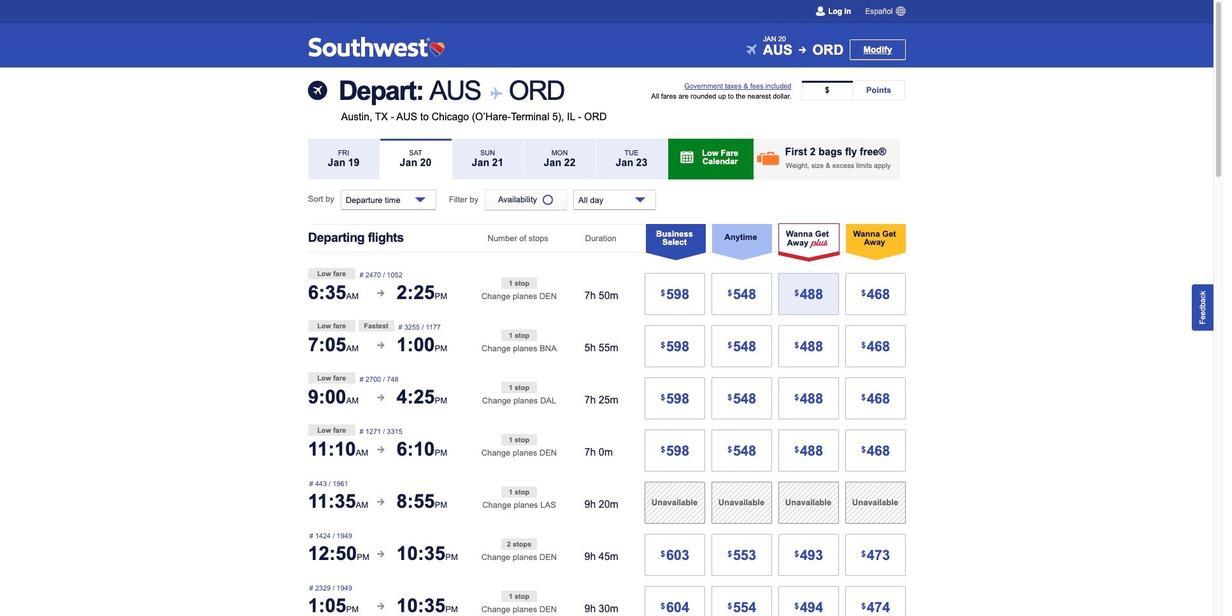 Task type: locate. For each thing, give the bounding box(es) containing it.
, this is the lowest fare element
[[308, 268, 355, 280], [308, 320, 355, 332], [308, 373, 355, 384], [308, 425, 355, 436]]

banner
[[0, 0, 1214, 68]]

1 , this is the lowest fare element from the top
[[308, 268, 355, 280]]

to image
[[488, 86, 501, 100]]

Sort results by text field
[[341, 190, 436, 210]]

list
[[801, 80, 905, 101]]

to image
[[799, 46, 806, 53]]



Task type: describe. For each thing, give the bounding box(es) containing it.
3 , this is the lowest fare element from the top
[[308, 373, 355, 384]]

Filter by time of day text field
[[573, 190, 656, 210]]

sat jan 20 element
[[380, 139, 451, 180]]

2 , this is the lowest fare element from the top
[[308, 320, 355, 332]]

4 , this is the lowest fare element from the top
[[308, 425, 355, 436]]

Display only available flights. button
[[485, 190, 567, 210]]

, this is the fastest flight element
[[358, 320, 394, 332]]



Task type: vqa. For each thing, say whether or not it's contained in the screenshot.
Return date in mm/dd/yyyy format, valid dates from Jan 23, 2024 to Oct 2, 2024. To use a date picker press the down arrow. text field
no



